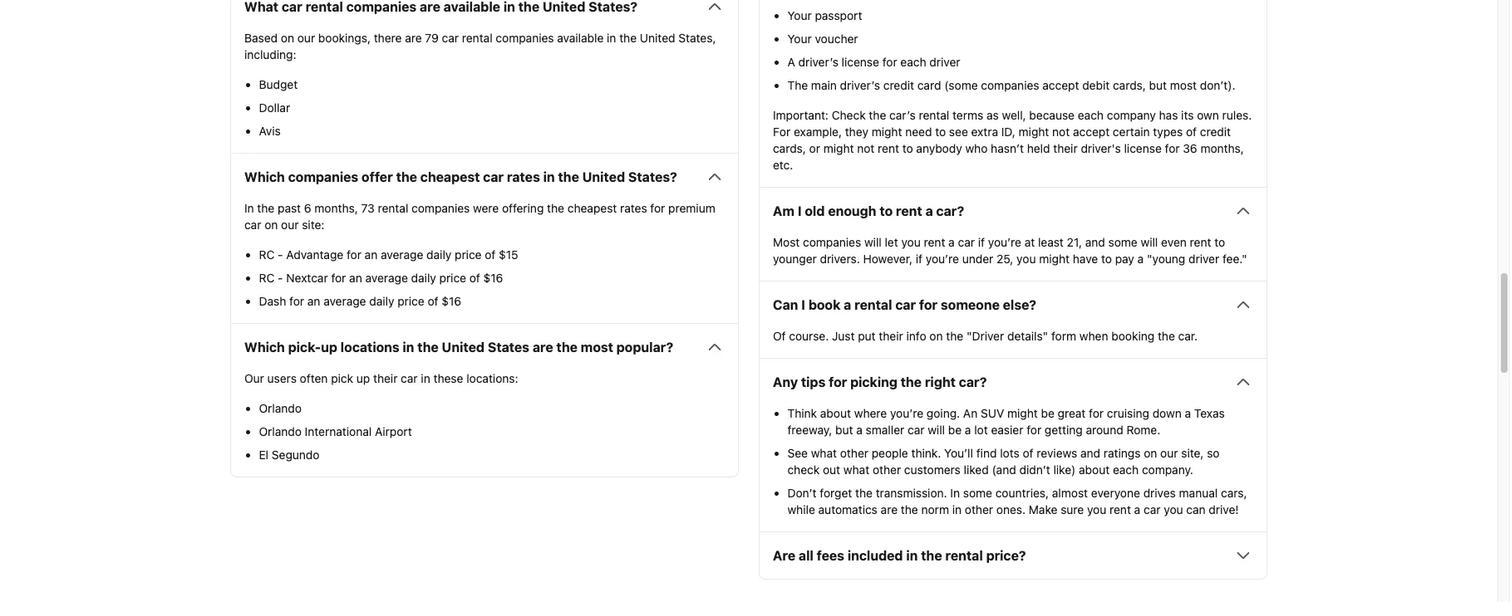 Task type: vqa. For each thing, say whether or not it's contained in the screenshot.
driver to the top
yes



Task type: locate. For each thing, give the bounding box(es) containing it.
drive!
[[1209, 503, 1239, 517]]

forget
[[820, 486, 852, 501]]

think.
[[911, 447, 941, 461]]

0 horizontal spatial license
[[842, 55, 879, 69]]

are
[[405, 31, 422, 45], [533, 340, 553, 355], [881, 503, 898, 517]]

1 vertical spatial most
[[581, 340, 613, 355]]

credit
[[883, 78, 914, 92], [1200, 125, 1231, 139]]

in up offering
[[543, 170, 555, 185]]

2 vertical spatial other
[[965, 503, 993, 517]]

for right tips on the bottom
[[829, 375, 847, 390]]

1 vertical spatial -
[[278, 271, 283, 285]]

for inside important: check the car's rental terms as well, because each company has its own rules. for example, they might need to see extra id, might not accept certain types of credit cards, or might not rent to anybody who hasn't held their driver's license for 36 months, etc.
[[1165, 142, 1180, 156]]

0 vertical spatial our
[[297, 31, 315, 45]]

some down liked
[[963, 486, 992, 501]]

0 vertical spatial cheapest
[[420, 170, 480, 185]]

for inside can i book a rental car for someone else? dropdown button
[[919, 298, 938, 313]]

0 vertical spatial price
[[455, 248, 482, 262]]

0 vertical spatial each
[[900, 55, 926, 69]]

car? inside am i old enough to rent a car? dropdown button
[[936, 204, 964, 219]]

smaller
[[866, 423, 904, 437]]

price for $16
[[439, 271, 466, 285]]

some inside "don't forget the transmission. in some countries, almost everyone drives manual cars, while automatics are the norm in other ones. make sure you rent a car you can drive!"
[[963, 486, 992, 501]]

2 - from the top
[[278, 271, 283, 285]]

you're inside think about where you're going. an suv might be great for cruising down a texas freeway, but a smaller car will be a lot easier for getting around rome.
[[890, 407, 923, 421]]

see what other people think. you'll find lots of reviews and ratings on our site, so check out what other customers liked (and didn't like) about each company.
[[787, 447, 1220, 477]]

1 vertical spatial daily
[[411, 271, 436, 285]]

0 vertical spatial which
[[244, 170, 285, 185]]

car down drives
[[1144, 503, 1161, 517]]

0 horizontal spatial credit
[[883, 78, 914, 92]]

0 vertical spatial some
[[1108, 235, 1138, 250]]

while
[[787, 503, 815, 517]]

about right like)
[[1079, 463, 1110, 477]]

our users often pick up their car in these locations:
[[244, 372, 518, 386]]

in
[[244, 201, 254, 215], [950, 486, 960, 501]]

1 vertical spatial our
[[281, 218, 299, 232]]

manual
[[1179, 486, 1218, 501]]

a driver's license for each driver
[[787, 55, 960, 69]]

credit down own
[[1200, 125, 1231, 139]]

1 orlando from the top
[[259, 402, 302, 416]]

on right info
[[929, 329, 943, 343]]

0 horizontal spatial an
[[307, 294, 320, 309]]

i
[[798, 204, 802, 219], [801, 298, 805, 313]]

a right pay
[[1138, 252, 1144, 266]]

0 horizontal spatial but
[[835, 423, 853, 437]]

even
[[1161, 235, 1187, 250]]

right
[[925, 375, 956, 390]]

rental inside 'dropdown button'
[[945, 549, 983, 564]]

on up "company."
[[1144, 447, 1157, 461]]

0 horizontal spatial most
[[581, 340, 613, 355]]

in right included
[[906, 549, 918, 564]]

0 horizontal spatial other
[[840, 447, 869, 461]]

to up the 'anybody'
[[935, 125, 946, 139]]

0 vertical spatial if
[[978, 235, 985, 250]]

companies up the well,
[[981, 78, 1039, 92]]

be up getting
[[1041, 407, 1055, 421]]

i for can
[[801, 298, 805, 313]]

a right down
[[1185, 407, 1191, 421]]

rental inside important: check the car's rental terms as well, because each company has its own rules. for example, they might need to see extra id, might not accept certain types of credit cards, or might not rent to anybody who hasn't held their driver's license for 36 months, etc.
[[919, 108, 949, 122]]

which inside dropdown button
[[244, 170, 285, 185]]

airport
[[375, 425, 412, 439]]

0 vertical spatial average
[[381, 248, 423, 262]]

drivers.
[[820, 252, 860, 266]]

be down going.
[[948, 423, 962, 437]]

- up the dash
[[278, 271, 283, 285]]

locations
[[341, 340, 399, 355]]

for right easier
[[1027, 423, 1041, 437]]

0 horizontal spatial you're
[[890, 407, 923, 421]]

1 - from the top
[[278, 248, 283, 262]]

in inside in the past 6 months, 73 rental companies were offering the cheapest rates for premium car on our site:
[[244, 201, 254, 215]]

months, inside important: check the car's rental terms as well, because each company has its own rules. for example, they might need to see extra id, might not accept certain types of credit cards, or might not rent to anybody who hasn't held their driver's license for 36 months, etc.
[[1201, 142, 1244, 156]]

check
[[787, 463, 820, 477]]

2 horizontal spatial united
[[640, 31, 675, 45]]

1 horizontal spatial driver
[[1189, 252, 1219, 266]]

in down customers
[[950, 486, 960, 501]]

1 horizontal spatial in
[[950, 486, 960, 501]]

0 horizontal spatial rates
[[507, 170, 540, 185]]

as
[[987, 108, 999, 122]]

0 horizontal spatial up
[[321, 340, 337, 355]]

up right pick at the left of the page
[[356, 372, 370, 386]]

1 which from the top
[[244, 170, 285, 185]]

cards, up the company
[[1113, 78, 1146, 92]]

our up "company."
[[1160, 447, 1178, 461]]

cards, up etc.
[[773, 142, 806, 156]]

2 horizontal spatial each
[[1113, 463, 1139, 477]]

cheapest right offering
[[567, 201, 617, 215]]

for up around
[[1089, 407, 1104, 421]]

the inside 'dropdown button'
[[921, 549, 942, 564]]

0 vertical spatial car?
[[936, 204, 964, 219]]

2 vertical spatial are
[[881, 503, 898, 517]]

average down rc - nextcar for an average daily price of $16
[[323, 294, 366, 309]]

you're
[[988, 235, 1021, 250], [926, 252, 959, 266], [890, 407, 923, 421]]

rental inside in the past 6 months, 73 rental companies were offering the cheapest rates for premium car on our site:
[[378, 201, 408, 215]]

customers
[[904, 463, 961, 477]]

car? up the under
[[936, 204, 964, 219]]

0 horizontal spatial if
[[916, 252, 923, 266]]

for up info
[[919, 298, 938, 313]]

accept up because
[[1042, 78, 1079, 92]]

for down types
[[1165, 142, 1180, 156]]

of inside see what other people think. you'll find lots of reviews and ratings on our site, so check out what other customers liked (and didn't like) about each company.
[[1023, 447, 1034, 461]]

not down because
[[1052, 125, 1070, 139]]

1 horizontal spatial an
[[349, 271, 362, 285]]

norm
[[921, 503, 949, 517]]

driver's down the a driver's license for each driver
[[840, 78, 880, 92]]

cards, inside important: check the car's rental terms as well, because each company has its own rules. for example, they might need to see extra id, might not accept certain types of credit cards, or might not rent to anybody who hasn't held their driver's license for 36 months, etc.
[[773, 142, 806, 156]]

our inside based on our bookings, there are 79 car rental companies available in the united states, including:
[[297, 31, 315, 45]]

0 vertical spatial i
[[798, 204, 802, 219]]

in
[[607, 31, 616, 45], [543, 170, 555, 185], [403, 340, 414, 355], [421, 372, 430, 386], [952, 503, 962, 517], [906, 549, 918, 564]]

each
[[900, 55, 926, 69], [1078, 108, 1104, 122], [1113, 463, 1139, 477]]

rental inside can i book a rental car for someone else? dropdown button
[[855, 298, 892, 313]]

you're up 25,
[[988, 235, 1021, 250]]

0 vertical spatial orlando
[[259, 402, 302, 416]]

0 vertical spatial be
[[1041, 407, 1055, 421]]

up inside dropdown button
[[321, 340, 337, 355]]

0 vertical spatial rc
[[259, 248, 275, 262]]

fees
[[817, 549, 844, 564]]

which inside dropdown button
[[244, 340, 285, 355]]

companies down which companies offer the cheapest car rates  in the united states?
[[411, 201, 470, 215]]

main
[[811, 78, 837, 92]]

a left lot
[[965, 423, 971, 437]]

price?
[[986, 549, 1026, 564]]

0 vertical spatial credit
[[883, 78, 914, 92]]

0 horizontal spatial driver
[[930, 55, 960, 69]]

they
[[845, 125, 868, 139]]

1 rc from the top
[[259, 248, 275, 262]]

1 vertical spatial their
[[879, 329, 903, 343]]

1 vertical spatial driver
[[1189, 252, 1219, 266]]

make
[[1029, 503, 1058, 517]]

2 vertical spatial you're
[[890, 407, 923, 421]]

2 which from the top
[[244, 340, 285, 355]]

daily
[[426, 248, 452, 262], [411, 271, 436, 285], [369, 294, 394, 309]]

cheapest
[[420, 170, 480, 185], [567, 201, 617, 215]]

1 horizontal spatial are
[[533, 340, 553, 355]]

0 horizontal spatial are
[[405, 31, 422, 45]]

0 vertical spatial most
[[1170, 78, 1197, 92]]

1 vertical spatial be
[[948, 423, 962, 437]]

about up freeway, on the bottom right
[[820, 407, 851, 421]]

2 your from the top
[[787, 32, 812, 46]]

rates up offering
[[507, 170, 540, 185]]

1 horizontal spatial credit
[[1200, 125, 1231, 139]]

1 vertical spatial about
[[1079, 463, 1110, 477]]

will
[[864, 235, 882, 250], [1141, 235, 1158, 250], [928, 423, 945, 437]]

most left popular?
[[581, 340, 613, 355]]

2 vertical spatial their
[[373, 372, 398, 386]]

0 horizontal spatial cheapest
[[420, 170, 480, 185]]

1 vertical spatial i
[[801, 298, 805, 313]]

rent right even
[[1190, 235, 1211, 250]]

0 horizontal spatial some
[[963, 486, 992, 501]]

cars,
[[1221, 486, 1247, 501]]

to inside dropdown button
[[880, 204, 893, 219]]

0 horizontal spatial in
[[244, 201, 254, 215]]

car? inside the any tips for picking the right car? dropdown button
[[959, 375, 987, 390]]

drives
[[1143, 486, 1176, 501]]

rc - advantage for an average daily price of $15
[[259, 248, 518, 262]]

(and
[[992, 463, 1016, 477]]

each inside important: check the car's rental terms as well, because each company has its own rules. for example, they might need to see extra id, might not accept certain types of credit cards, or might not rent to anybody who hasn't held their driver's license for 36 months, etc.
[[1078, 108, 1104, 122]]

1 vertical spatial are
[[533, 340, 553, 355]]

1 horizontal spatial what
[[843, 463, 870, 477]]

credit up car's
[[883, 78, 914, 92]]

the inside based on our bookings, there are 79 car rental companies available in the united states, including:
[[619, 31, 637, 45]]

0 vertical spatial an
[[365, 248, 378, 262]]

up up pick at the left of the page
[[321, 340, 337, 355]]

0 vertical spatial $16
[[483, 271, 503, 285]]

rental right 73
[[378, 201, 408, 215]]

1 horizontal spatial be
[[1041, 407, 1055, 421]]

$16
[[483, 271, 503, 285], [442, 294, 461, 309]]

in inside "don't forget the transmission. in some countries, almost everyone drives manual cars, while automatics are the norm in other ones. make sure you rent a car you can drive!"
[[952, 503, 962, 517]]

who
[[965, 142, 988, 156]]

for right nextcar
[[331, 271, 346, 285]]

tips
[[801, 375, 826, 390]]

their right put on the bottom right of page
[[879, 329, 903, 343]]

a inside "don't forget the transmission. in some countries, almost everyone drives manual cars, while automatics are the norm in other ones. make sure you rent a car you can drive!"
[[1134, 503, 1140, 517]]

1 vertical spatial each
[[1078, 108, 1104, 122]]

easier
[[991, 423, 1023, 437]]

cheapest up were
[[420, 170, 480, 185]]

in left these
[[421, 372, 430, 386]]

1 vertical spatial which
[[244, 340, 285, 355]]

on inside see what other people think. you'll find lots of reviews and ratings on our site, so check out what other customers liked (and didn't like) about each company.
[[1144, 447, 1157, 461]]

orlando up el segundo
[[259, 425, 302, 439]]

daily down in the past 6 months, 73 rental companies were offering the cheapest rates for premium car on our site:
[[426, 248, 452, 262]]

check
[[832, 108, 866, 122]]

0 horizontal spatial be
[[948, 423, 962, 437]]

1 horizontal spatial united
[[582, 170, 625, 185]]

car up "think."
[[908, 423, 925, 437]]

what right 'out'
[[843, 463, 870, 477]]

i right can
[[801, 298, 805, 313]]

might inside the most companies will let you rent a car if you're at least 21, and some will even rent to younger drivers. however, if you're under 25, you might have to pay a "young driver fee."
[[1039, 252, 1070, 266]]

1 vertical spatial rates
[[620, 201, 647, 215]]

rental up need
[[919, 108, 949, 122]]

if
[[978, 235, 985, 250], [916, 252, 923, 266]]

an up rc - nextcar for an average daily price of $16
[[365, 248, 378, 262]]

0 vertical spatial other
[[840, 447, 869, 461]]

21,
[[1067, 235, 1082, 250]]

companies
[[496, 31, 554, 45], [981, 78, 1039, 92], [288, 170, 358, 185], [411, 201, 470, 215], [803, 235, 861, 250]]

rental left price?
[[945, 549, 983, 564]]

0 vertical spatial united
[[640, 31, 675, 45]]

driver's
[[1081, 142, 1121, 156]]

a
[[925, 204, 933, 219], [948, 235, 955, 250], [1138, 252, 1144, 266], [844, 298, 851, 313], [1185, 407, 1191, 421], [856, 423, 863, 437], [965, 423, 971, 437], [1134, 503, 1140, 517]]

1 vertical spatial and
[[1080, 447, 1100, 461]]

1 horizontal spatial license
[[1124, 142, 1162, 156]]

each inside see what other people think. you'll find lots of reviews and ratings on our site, so check out what other customers liked (and didn't like) about each company.
[[1113, 463, 1139, 477]]

0 horizontal spatial will
[[864, 235, 882, 250]]

2 vertical spatial each
[[1113, 463, 1139, 477]]

0 horizontal spatial cards,
[[773, 142, 806, 156]]

united left states,
[[640, 31, 675, 45]]

to up let
[[880, 204, 893, 219]]

in right available
[[607, 31, 616, 45]]

most up its
[[1170, 78, 1197, 92]]

site:
[[302, 218, 324, 232]]

of
[[1186, 125, 1197, 139], [485, 248, 496, 262], [469, 271, 480, 285], [428, 294, 438, 309], [1023, 447, 1034, 461]]

1 vertical spatial some
[[963, 486, 992, 501]]

average down the rc - advantage for an average daily price of $15
[[365, 271, 408, 285]]

car left "site:"
[[244, 218, 261, 232]]

and up the have
[[1085, 235, 1105, 250]]

2 horizontal spatial an
[[365, 248, 378, 262]]

0 vertical spatial -
[[278, 248, 283, 262]]

transmission.
[[876, 486, 947, 501]]

will left let
[[864, 235, 882, 250]]

companies left available
[[496, 31, 554, 45]]

or
[[809, 142, 820, 156]]

2 horizontal spatial are
[[881, 503, 898, 517]]

ratings
[[1104, 447, 1141, 461]]

1 vertical spatial other
[[873, 463, 901, 477]]

license
[[842, 55, 879, 69], [1124, 142, 1162, 156]]

car up the under
[[958, 235, 975, 250]]

-
[[278, 248, 283, 262], [278, 271, 283, 285]]

all
[[799, 549, 814, 564]]

2 horizontal spatial you're
[[988, 235, 1021, 250]]

company
[[1107, 108, 1156, 122]]

for inside in the past 6 months, 73 rental companies were offering the cheapest rates for premium car on our site:
[[650, 201, 665, 215]]

1 horizontal spatial driver's
[[840, 78, 880, 92]]

the inside important: check the car's rental terms as well, because each company has its own rules. for example, they might need to see extra id, might not accept certain types of credit cards, or might not rent to anybody who hasn't held their driver's license for 36 months, etc.
[[869, 108, 886, 122]]

1 vertical spatial accept
[[1073, 125, 1110, 139]]

example,
[[794, 125, 842, 139]]

of down in the past 6 months, 73 rental companies were offering the cheapest rates for premium car on our site:
[[469, 271, 480, 285]]

1 horizontal spatial each
[[1078, 108, 1104, 122]]

2 orlando from the top
[[259, 425, 302, 439]]

1 horizontal spatial you're
[[926, 252, 959, 266]]

0 vertical spatial what
[[811, 447, 837, 461]]

be
[[1041, 407, 1055, 421], [948, 423, 962, 437]]

an up "dash for an average daily price of $16"
[[349, 271, 362, 285]]

cheapest inside which companies offer the cheapest car rates  in the united states? dropdown button
[[420, 170, 480, 185]]

will inside think about where you're going. an suv might be great for cruising down a texas freeway, but a smaller car will be a lot easier for getting around rome.
[[928, 423, 945, 437]]

premium
[[668, 201, 715, 215]]

months, right 36
[[1201, 142, 1244, 156]]

id,
[[1001, 125, 1015, 139]]

0 horizontal spatial not
[[857, 142, 875, 156]]

1 vertical spatial driver's
[[840, 78, 880, 92]]

our inside see what other people think. you'll find lots of reviews and ratings on our site, so check out what other customers liked (and didn't like) about each company.
[[1160, 447, 1178, 461]]

1 vertical spatial your
[[787, 32, 812, 46]]

in right norm
[[952, 503, 962, 517]]

most companies will let you rent a car if you're at least 21, and some will even rent to younger drivers. however, if you're under 25, you might have to pay a "young driver fee."
[[773, 235, 1247, 266]]

which
[[244, 170, 285, 185], [244, 340, 285, 355]]

often
[[300, 372, 328, 386]]

like)
[[1053, 463, 1076, 477]]

based on our bookings, there are 79 car rental companies available in the united states, including:
[[244, 31, 716, 62]]

orlando for orlando international airport
[[259, 425, 302, 439]]

out
[[823, 463, 840, 477]]

info
[[906, 329, 926, 343]]

each down ratings
[[1113, 463, 1139, 477]]

car up info
[[895, 298, 916, 313]]

0 vertical spatial driver's
[[798, 55, 838, 69]]

but right freeway, on the bottom right
[[835, 423, 853, 437]]

other left ones.
[[965, 503, 993, 517]]

if up the under
[[978, 235, 985, 250]]

will down going.
[[928, 423, 945, 437]]

a inside am i old enough to rent a car? dropdown button
[[925, 204, 933, 219]]

i for am
[[798, 204, 802, 219]]

your up your voucher
[[787, 9, 812, 23]]

0 horizontal spatial each
[[900, 55, 926, 69]]

companies up 'drivers.'
[[803, 235, 861, 250]]

pick
[[331, 372, 353, 386]]

2 rc from the top
[[259, 271, 275, 285]]

rent up let
[[896, 204, 922, 219]]

for up rc - nextcar for an average daily price of $16
[[347, 248, 361, 262]]

0 vertical spatial and
[[1085, 235, 1105, 250]]

1 vertical spatial if
[[916, 252, 923, 266]]

1 vertical spatial orlando
[[259, 425, 302, 439]]

driver up card
[[930, 55, 960, 69]]

on
[[281, 31, 294, 45], [264, 218, 278, 232], [929, 329, 943, 343], [1144, 447, 1157, 461]]

each up card
[[900, 55, 926, 69]]

going.
[[927, 407, 960, 421]]

companies inside dropdown button
[[288, 170, 358, 185]]

your for your passport
[[787, 9, 812, 23]]

1 horizontal spatial not
[[1052, 125, 1070, 139]]

which up the our
[[244, 340, 285, 355]]

for
[[773, 125, 791, 139]]

are inside dropdown button
[[533, 340, 553, 355]]

what up 'out'
[[811, 447, 837, 461]]

see
[[787, 447, 808, 461]]

0 vertical spatial rates
[[507, 170, 540, 185]]

rc for rc - nextcar for an average daily price of $16
[[259, 271, 275, 285]]

united up these
[[442, 340, 485, 355]]

in inside based on our bookings, there are 79 car rental companies available in the united states, including:
[[607, 31, 616, 45]]

0 vertical spatial in
[[244, 201, 254, 215]]

rates
[[507, 170, 540, 185], [620, 201, 647, 215]]

most
[[1170, 78, 1197, 92], [581, 340, 613, 355]]

1 your from the top
[[787, 9, 812, 23]]

i left old
[[798, 204, 802, 219]]

lot
[[974, 423, 988, 437]]

accept up driver's
[[1073, 125, 1110, 139]]

companies up 6
[[288, 170, 358, 185]]

of left the "$15"
[[485, 248, 496, 262]]

for
[[882, 55, 897, 69], [1165, 142, 1180, 156], [650, 201, 665, 215], [347, 248, 361, 262], [331, 271, 346, 285], [289, 294, 304, 309], [919, 298, 938, 313], [829, 375, 847, 390], [1089, 407, 1104, 421], [1027, 423, 1041, 437]]

"young
[[1147, 252, 1185, 266]]

car inside "don't forget the transmission. in some countries, almost everyone drives manual cars, while automatics are the norm in other ones. make sure you rent a car you can drive!"
[[1144, 503, 1161, 517]]

rent right let
[[924, 235, 945, 250]]

1 vertical spatial not
[[857, 142, 875, 156]]

an for advantage
[[365, 248, 378, 262]]

rental right 79
[[462, 31, 493, 45]]

down
[[1152, 407, 1182, 421]]

rent down car's
[[878, 142, 899, 156]]

not down they
[[857, 142, 875, 156]]

a right let
[[948, 235, 955, 250]]

1 horizontal spatial but
[[1149, 78, 1167, 92]]



Task type: describe. For each thing, give the bounding box(es) containing it.
car inside based on our bookings, there are 79 car rental companies available in the united states, including:
[[442, 31, 459, 45]]

states
[[488, 340, 529, 355]]

debit
[[1082, 78, 1110, 92]]

about inside see what other people think. you'll find lots of reviews and ratings on our site, so check out what other customers liked (and didn't like) about each company.
[[1079, 463, 1110, 477]]

of up which pick-up locations in the united states are the most popular?
[[428, 294, 438, 309]]

held
[[1027, 142, 1050, 156]]

texas
[[1194, 407, 1225, 421]]

credit inside important: check the car's rental terms as well, because each company has its own rules. for example, they might need to see extra id, might not accept certain types of credit cards, or might not rent to anybody who hasn't held their driver's license for 36 months, etc.
[[1200, 125, 1231, 139]]

about inside think about where you're going. an suv might be great for cruising down a texas freeway, but a smaller car will be a lot easier for getting around rome.
[[820, 407, 851, 421]]

didn't
[[1019, 463, 1050, 477]]

rent inside important: check the car's rental terms as well, because each company has its own rules. for example, they might need to see extra id, might not accept certain types of credit cards, or might not rent to anybody who hasn't held their driver's license for 36 months, etc.
[[878, 142, 899, 156]]

think
[[787, 407, 817, 421]]

1 horizontal spatial cards,
[[1113, 78, 1146, 92]]

0 vertical spatial driver
[[930, 55, 960, 69]]

orlando international airport
[[259, 425, 412, 439]]

driver inside the most companies will let you rent a car if you're at least 21, and some will even rent to younger drivers. however, if you're under 25, you might have to pay a "young driver fee."
[[1189, 252, 1219, 266]]

might down car's
[[872, 125, 902, 139]]

2 vertical spatial daily
[[369, 294, 394, 309]]

might inside think about where you're going. an suv might be great for cruising down a texas freeway, but a smaller car will be a lot easier for getting around rome.
[[1007, 407, 1038, 421]]

our
[[244, 372, 264, 386]]

in inside 'dropdown button'
[[906, 549, 918, 564]]

rent inside "don't forget the transmission. in some countries, almost everyone drives manual cars, while automatics are the norm in other ones. make sure you rent a car you can drive!"
[[1110, 503, 1131, 517]]

the main driver's credit card (some companies accept debit cards, but most don't).
[[787, 78, 1235, 92]]

of for see what other people think. you'll find lots of reviews and ratings on our site, so check out what other customers liked (and didn't like) about each company.
[[1023, 447, 1034, 461]]

popular?
[[616, 340, 673, 355]]

companies inside based on our bookings, there are 79 car rental companies available in the united states, including:
[[496, 31, 554, 45]]

and inside the most companies will let you rent a car if you're at least 21, and some will even rent to younger drivers. however, if you're under 25, you might have to pay a "young driver fee."
[[1085, 235, 1105, 250]]

states?
[[628, 170, 677, 185]]

anybody
[[916, 142, 962, 156]]

included
[[848, 549, 903, 564]]

form
[[1051, 329, 1076, 343]]

0 vertical spatial not
[[1052, 125, 1070, 139]]

united inside dropdown button
[[442, 340, 485, 355]]

everyone
[[1091, 486, 1140, 501]]

accept inside important: check the car's rental terms as well, because each company has its own rules. for example, they might need to see extra id, might not accept certain types of credit cards, or might not rent to anybody who hasn't held their driver's license for 36 months, etc.
[[1073, 125, 1110, 139]]

so
[[1207, 447, 1220, 461]]

rates inside dropdown button
[[507, 170, 540, 185]]

2 vertical spatial price
[[397, 294, 424, 309]]

on inside based on our bookings, there are 79 car rental companies available in the united states, including:
[[281, 31, 294, 45]]

your for your voucher
[[787, 32, 812, 46]]

0 horizontal spatial what
[[811, 447, 837, 461]]

important:
[[773, 108, 829, 122]]

license inside important: check the car's rental terms as well, because each company has its own rules. for example, they might need to see extra id, might not accept certain types of credit cards, or might not rent to anybody who hasn't held their driver's license for 36 months, etc.
[[1124, 142, 1162, 156]]

0 vertical spatial accept
[[1042, 78, 1079, 92]]

of for rc - advantage for an average daily price of $15
[[485, 248, 496, 262]]

orlando for orlando
[[259, 402, 302, 416]]

1 vertical spatial up
[[356, 372, 370, 386]]

1 vertical spatial you're
[[926, 252, 959, 266]]

united inside based on our bookings, there are 79 car rental companies available in the united states, including:
[[640, 31, 675, 45]]

think about where you're going. an suv might be great for cruising down a texas freeway, but a smaller car will be a lot easier for getting around rome.
[[787, 407, 1225, 437]]

bookings,
[[318, 31, 371, 45]]

average for advantage
[[381, 248, 423, 262]]

1 horizontal spatial other
[[873, 463, 901, 477]]

segundo
[[272, 448, 320, 462]]

younger
[[773, 252, 817, 266]]

car inside in the past 6 months, 73 rental companies were offering the cheapest rates for premium car on our site:
[[244, 218, 261, 232]]

united inside dropdown button
[[582, 170, 625, 185]]

were
[[473, 201, 499, 215]]

and inside see what other people think. you'll find lots of reviews and ratings on our site, so check out what other customers liked (and didn't like) about each company.
[[1080, 447, 1100, 461]]

to left pay
[[1101, 252, 1112, 266]]

which for which companies offer the cheapest car rates  in the united states?
[[244, 170, 285, 185]]

someone
[[941, 298, 1000, 313]]

are all fees included in the rental price? button
[[773, 546, 1253, 566]]

most inside dropdown button
[[581, 340, 613, 355]]

offering
[[502, 201, 544, 215]]

dollar
[[259, 101, 290, 115]]

in inside dropdown button
[[543, 170, 555, 185]]

might right or
[[823, 142, 854, 156]]

to down need
[[902, 142, 913, 156]]

just
[[832, 329, 855, 343]]

a inside can i book a rental car for someone else? dropdown button
[[844, 298, 851, 313]]

your voucher
[[787, 32, 858, 46]]

ones.
[[996, 503, 1026, 517]]

rent inside dropdown button
[[896, 204, 922, 219]]

car inside think about where you're going. an suv might be great for cruising down a texas freeway, but a smaller car will be a lot easier for getting around rome.
[[908, 423, 925, 437]]

0 horizontal spatial $16
[[442, 294, 461, 309]]

dash for an average daily price of $16
[[259, 294, 461, 309]]

an for nextcar
[[349, 271, 362, 285]]

freeway,
[[787, 423, 832, 437]]

other inside "don't forget the transmission. in some countries, almost everyone drives manual cars, while automatics are the norm in other ones. make sure you rent a car you can drive!"
[[965, 503, 993, 517]]

0 horizontal spatial their
[[373, 372, 398, 386]]

daily for $15
[[426, 248, 452, 262]]

people
[[872, 447, 908, 461]]

you right sure
[[1087, 503, 1106, 517]]

which companies offer the cheapest car rates  in the united states?
[[244, 170, 677, 185]]

dash
[[259, 294, 286, 309]]

companies inside in the past 6 months, 73 rental companies were offering the cheapest rates for premium car on our site:
[[411, 201, 470, 215]]

for inside the any tips for picking the right car? dropdown button
[[829, 375, 847, 390]]

course.
[[789, 329, 829, 343]]

available
[[557, 31, 604, 45]]

which for which pick-up locations in the united states are the most popular?
[[244, 340, 285, 355]]

cheapest inside in the past 6 months, 73 rental companies were offering the cheapest rates for premium car on our site:
[[567, 201, 617, 215]]

of inside important: check the car's rental terms as well, because each company has its own rules. for example, they might need to see extra id, might not accept certain types of credit cards, or might not rent to anybody who hasn't held their driver's license for 36 months, etc.
[[1186, 125, 1197, 139]]

an
[[963, 407, 978, 421]]

to up fee."
[[1214, 235, 1225, 250]]

are all fees included in the rental price?
[[773, 549, 1026, 564]]

rental inside based on our bookings, there are 79 car rental companies available in the united states, including:
[[462, 31, 493, 45]]

car inside the most companies will let you rent a car if you're at least 21, and some will even rent to younger drivers. however, if you're under 25, you might have to pay a "young driver fee."
[[958, 235, 975, 250]]

enough
[[828, 204, 876, 219]]

reviews
[[1037, 447, 1077, 461]]

put
[[858, 329, 876, 343]]

own
[[1197, 108, 1219, 122]]

there
[[374, 31, 402, 45]]

0 horizontal spatial driver's
[[798, 55, 838, 69]]

picking
[[850, 375, 897, 390]]

companies inside the most companies will let you rent a car if you're at least 21, and some will even rent to younger drivers. however, if you're under 25, you might have to pay a "young driver fee."
[[803, 235, 861, 250]]

a
[[787, 55, 795, 69]]

under
[[962, 252, 993, 266]]

where
[[854, 407, 887, 421]]

car up were
[[483, 170, 504, 185]]

car left these
[[401, 372, 418, 386]]

our inside in the past 6 months, 73 rental companies were offering the cheapest rates for premium car on our site:
[[281, 218, 299, 232]]

which companies offer the cheapest car rates  in the united states? button
[[244, 167, 725, 187]]

almost
[[1052, 486, 1088, 501]]

find
[[976, 447, 997, 461]]

- for advantage
[[278, 248, 283, 262]]

least
[[1038, 235, 1064, 250]]

some inside the most companies will let you rent a car if you're at least 21, and some will even rent to younger drivers. however, if you're under 25, you might have to pay a "young driver fee."
[[1108, 235, 1138, 250]]

etc.
[[773, 158, 793, 172]]

but inside think about where you're going. an suv might be great for cruising down a texas freeway, but a smaller car will be a lot easier for getting around rome.
[[835, 423, 853, 437]]

rc for rc - advantage for an average daily price of $15
[[259, 248, 275, 262]]

including:
[[244, 48, 296, 62]]

around
[[1086, 423, 1123, 437]]

in inside dropdown button
[[403, 340, 414, 355]]

which pick-up locations in the united states are the most popular?
[[244, 340, 673, 355]]

daily for $16
[[411, 271, 436, 285]]

2 horizontal spatial will
[[1141, 235, 1158, 250]]

rates inside in the past 6 months, 73 rental companies were offering the cheapest rates for premium car on our site:
[[620, 201, 647, 215]]

0 vertical spatial license
[[842, 55, 879, 69]]

- for nextcar
[[278, 271, 283, 285]]

in inside "don't forget the transmission. in some countries, almost everyone drives manual cars, while automatics are the norm in other ones. make sure you rent a car you can drive!"
[[950, 486, 960, 501]]

can
[[1186, 503, 1206, 517]]

you down at on the top right of the page
[[1017, 252, 1036, 266]]

for up car's
[[882, 55, 897, 69]]

price for $15
[[455, 248, 482, 262]]

you down drives
[[1164, 503, 1183, 517]]

1 horizontal spatial most
[[1170, 78, 1197, 92]]

a down 'where'
[[856, 423, 863, 437]]

1 horizontal spatial their
[[879, 329, 903, 343]]

users
[[267, 372, 297, 386]]

you right let
[[901, 235, 921, 250]]

rc - nextcar for an average daily price of $16
[[259, 271, 503, 285]]

"driver
[[967, 329, 1004, 343]]

of for rc - nextcar for an average daily price of $16
[[469, 271, 480, 285]]

can i book a rental car for someone else?
[[773, 298, 1036, 313]]

however,
[[863, 252, 913, 266]]

you'll
[[944, 447, 973, 461]]

on inside in the past 6 months, 73 rental companies were offering the cheapest rates for premium car on our site:
[[264, 218, 278, 232]]

73
[[361, 201, 375, 215]]

0 vertical spatial you're
[[988, 235, 1021, 250]]

are inside based on our bookings, there are 79 car rental companies available in the united states, including:
[[405, 31, 422, 45]]

average for nextcar
[[365, 271, 408, 285]]

rome.
[[1127, 423, 1160, 437]]

need
[[905, 125, 932, 139]]

at
[[1025, 235, 1035, 250]]

most
[[773, 235, 800, 250]]

extra
[[971, 125, 998, 139]]

because
[[1029, 108, 1075, 122]]

its
[[1181, 108, 1194, 122]]

in the past 6 months, 73 rental companies were offering the cheapest rates for premium car on our site:
[[244, 201, 715, 232]]

international
[[305, 425, 372, 439]]

has
[[1159, 108, 1178, 122]]

months, inside in the past 6 months, 73 rental companies were offering the cheapest rates for premium car on our site:
[[314, 201, 358, 215]]

are inside "don't forget the transmission. in some countries, almost everyone drives manual cars, while automatics are the norm in other ones. make sure you rent a car you can drive!"
[[881, 503, 898, 517]]

might up held
[[1019, 125, 1049, 139]]

when
[[1079, 329, 1108, 343]]

cruising
[[1107, 407, 1149, 421]]

budget
[[259, 78, 298, 92]]

0 vertical spatial but
[[1149, 78, 1167, 92]]

company.
[[1142, 463, 1193, 477]]

their inside important: check the car's rental terms as well, because each company has its own rules. for example, they might need to see extra id, might not accept certain types of credit cards, or might not rent to anybody who hasn't held their driver's license for 36 months, etc.
[[1053, 142, 1078, 156]]

suv
[[981, 407, 1004, 421]]

of course. just put their info on the "driver details" form when booking the car.
[[773, 329, 1198, 343]]

terms
[[952, 108, 983, 122]]

car's
[[889, 108, 916, 122]]

1 horizontal spatial if
[[978, 235, 985, 250]]

2 vertical spatial average
[[323, 294, 366, 309]]

1 vertical spatial what
[[843, 463, 870, 477]]

let
[[885, 235, 898, 250]]

getting
[[1045, 423, 1083, 437]]

for right the dash
[[289, 294, 304, 309]]



